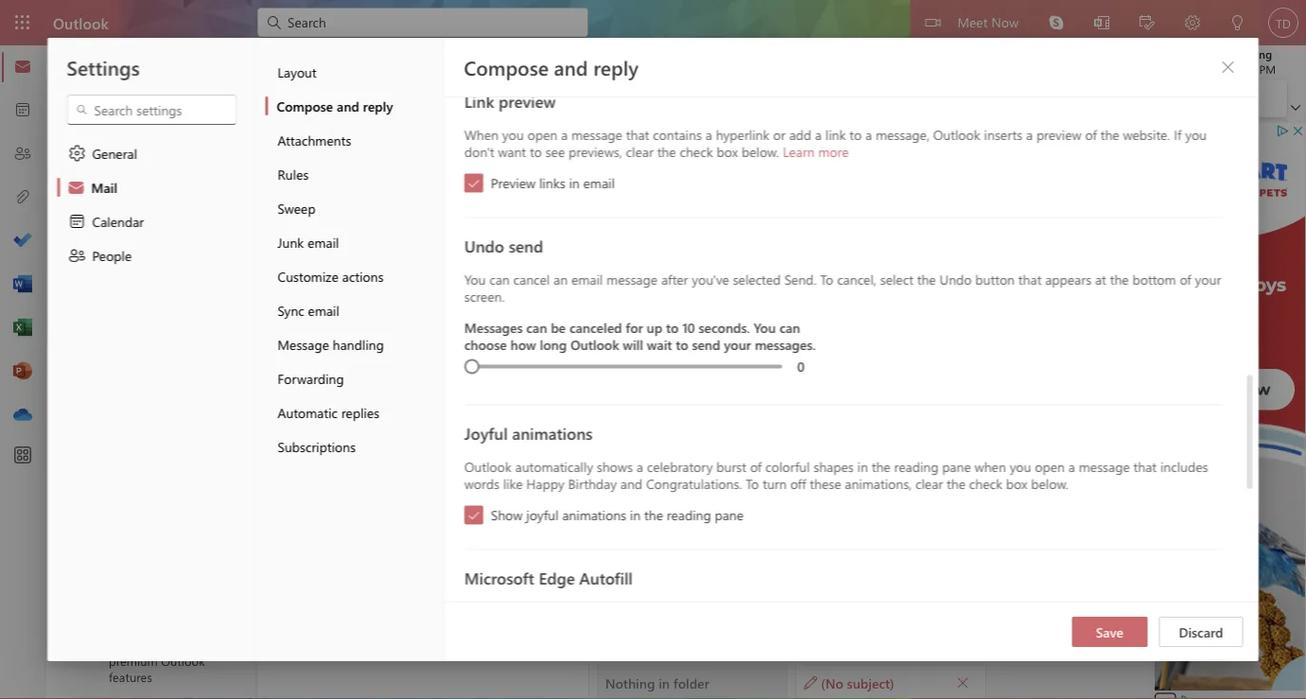 Task type: vqa. For each thing, say whether or not it's contained in the screenshot.
 tree item to the top
no



Task type: describe. For each thing, give the bounding box(es) containing it.
preview
[[490, 174, 535, 192]]

 button inside reading pane "main content"
[[950, 669, 976, 696]]

1 vertical spatial animations
[[562, 506, 626, 524]]

link
[[825, 125, 846, 143]]

when
[[464, 125, 498, 143]]

automatic
[[278, 403, 338, 421]]

profile
[[496, 198, 533, 215]]

message inside outlook automatically shows a celebratory burst of colorful shapes in the reading pane when you open a message that includes words like happy birthday and congratulations. to turn off these animations, clear the check box below.
[[1079, 457, 1130, 475]]

calendar
[[92, 212, 144, 230]]

discard
[[1179, 623, 1224, 640]]

select
[[880, 270, 913, 288]]

iphone
[[383, 305, 423, 323]]

choose
[[464, 336, 507, 353]]

clear inside outlook automatically shows a celebratory burst of colorful shapes in the reading pane when you open a message that includes words like happy birthday and congratulations. to turn off these animations, clear the check box below.
[[915, 475, 943, 492]]

1 horizontal spatial  button
[[1213, 52, 1244, 82]]

text
[[477, 51, 499, 69]]

outlook inside the when you open a message that contains a hyperlink or add a link to a message, outlook inserts a preview of the website. if you don't want to see previews, clear the check box below.
[[933, 125, 980, 143]]

microsoft
[[464, 567, 534, 589]]

at
[[1095, 270, 1106, 288]]

when you open a message that contains a hyperlink or add a link to a message, outlook inserts a preview of the website. if you don't want to see previews, clear the check box below.
[[464, 125, 1207, 160]]

message for message handling
[[278, 335, 329, 353]]

button inside the you can cancel an email message after you've selected send. to cancel, select the undo button that appears at the bottom of your screen.
[[975, 270, 1015, 288]]

excel image
[[13, 319, 32, 338]]


[[442, 200, 457, 215]]


[[450, 89, 469, 108]]

2 - from the left
[[483, 305, 488, 323]]


[[804, 676, 817, 689]]

in inside nothing in folder looks empty over here.
[[424, 549, 435, 567]]


[[477, 245, 496, 264]]

pane inside outlook automatically shows a celebratory burst of colorful shapes in the reading pane when you open a message that includes words like happy birthday and congratulations. to turn off these animations, clear the check box below.
[[942, 457, 971, 475]]

mike@example.com button
[[333, 149, 480, 173]]

mike@example.com 
[[333, 149, 503, 172]]

to right wait
[[675, 336, 688, 353]]

for
[[625, 318, 643, 336]]

12
[[427, 305, 441, 323]]

 for link preview
[[467, 176, 480, 190]]

0 vertical spatial animations
[[512, 422, 592, 444]]

message for message
[[287, 51, 339, 69]]


[[1046, 146, 1061, 161]]

long
[[539, 336, 567, 353]]

dialog containing settings
[[0, 0, 1306, 699]]

the right previews,
[[657, 143, 676, 160]]

open inside the when you open a message that contains a hyperlink or add a link to a message, outlook inserts a preview of the website. if you don't want to see previews, clear the check box below.
[[527, 125, 557, 143]]

compose inside button
[[277, 97, 333, 114]]

tab list containing home
[[94, 45, 650, 75]]

to do image
[[13, 232, 32, 251]]

in inside button
[[659, 674, 670, 691]]

$0.00 apple iphone 12 - blue - 128gb (with 24 monthly payments)
[[307, 305, 699, 323]]

you inside the you can cancel an email message after you've selected send. to cancel, select the undo button that appears at the bottom of your screen.
[[464, 270, 485, 288]]

draw button
[[515, 45, 573, 75]]

 inside 'compose and reply' "tab panel"
[[1221, 60, 1236, 75]]

(with
[[533, 305, 565, 323]]

autofill
[[579, 567, 632, 589]]

nothing in folder
[[605, 674, 709, 691]]

application containing settings
[[0, 0, 1306, 699]]

test
[[608, 466, 642, 485]]

 sent items
[[113, 212, 200, 231]]

of inside outlook automatically shows a celebratory burst of colorful shapes in the reading pane when you open a message that includes words like happy birthday and congratulations. to turn off these animations, clear the check box below.
[[750, 457, 762, 475]]

subscriptions button
[[265, 429, 444, 464]]

can for link preview
[[526, 318, 547, 336]]

joyful animations element
[[464, 457, 1223, 525]]

previews,
[[568, 143, 622, 160]]

email inside the you can cancel an email message after you've selected send. to cancel, select the undo button that appears at the bottom of your screen.
[[571, 270, 603, 288]]

website.
[[1123, 125, 1170, 143]]

 pictures
[[361, 89, 430, 108]]

or
[[773, 125, 785, 143]]

a left link
[[815, 125, 822, 143]]

pictures
[[384, 89, 430, 107]]

attachments button
[[265, 123, 444, 157]]

forwarding
[[278, 369, 344, 387]]

button inside bullet points button
[[646, 359, 689, 377]]

nothing for nothing in folder
[[605, 674, 655, 691]]

format
[[432, 51, 473, 69]]

home button
[[94, 45, 158, 75]]

a left previews,
[[561, 125, 567, 143]]

that inside the you can cancel an email message after you've selected send. to cancel, select the undo button that appears at the bottom of your screen.
[[1018, 270, 1041, 288]]

settings tab list
[[48, 38, 256, 661]]

1 - from the left
[[445, 305, 450, 323]]

1 vertical spatial reading
[[667, 506, 711, 524]]

to inside text field
[[608, 289, 623, 307]]

messages can be canceled for up to 10 seconds. you can choose how long outlook will wait to send your messages.
[[464, 318, 816, 353]]

mike@example.com inside  mike@example.com
[[139, 288, 261, 306]]

home
[[108, 51, 144, 69]]

and inside button
[[337, 97, 359, 114]]

whom it
[[626, 289, 678, 307]]

of inside the you can cancel an email message after you've selected send. to cancel, select the undo button that appears at the bottom of your screen.
[[1180, 270, 1191, 288]]

screen.
[[464, 288, 504, 305]]

reply inside button
[[363, 97, 393, 114]]


[[113, 174, 131, 193]]

outlook inside the premium outlook features
[[161, 652, 205, 669]]

compose and reply button
[[265, 89, 444, 123]]

document containing settings
[[0, 0, 1306, 699]]

0 horizontal spatial pane
[[715, 506, 743, 524]]

mike@example.com tree item
[[69, 278, 261, 316]]

subscriptions
[[278, 438, 356, 455]]

cancel,
[[837, 270, 876, 288]]

you inside messages can be canceled for up to 10 seconds. you can choose how long outlook will wait to send your messages.
[[753, 318, 776, 336]]

folder for nothing in folder looks empty over here.
[[439, 549, 475, 567]]

customize actions
[[278, 267, 384, 285]]

bullet points button
[[646, 341, 728, 377]]

below. inside outlook automatically shows a celebratory burst of colorful shapes in the reading pane when you open a message that includes words like happy birthday and congratulations. to turn off these animations, clear the check box below.
[[1031, 475, 1068, 492]]

the right at
[[1110, 270, 1129, 288]]

open inside outlook automatically shows a celebratory burst of colorful shapes in the reading pane when you open a message that includes words like happy birthday and congratulations. to turn off these animations, clear the check box below.
[[1035, 457, 1065, 475]]

sent
[[139, 213, 165, 230]]

people
[[92, 246, 132, 264]]

t
[[278, 296, 285, 313]]

contains
[[653, 125, 702, 143]]

favorites
[[114, 134, 176, 154]]

1 horizontal spatial and
[[554, 54, 588, 80]]


[[68, 144, 87, 163]]

turn
[[762, 475, 786, 492]]

over
[[433, 574, 459, 591]]

options
[[589, 51, 635, 69]]

monthly
[[586, 305, 635, 323]]

links
[[539, 174, 565, 192]]

options button
[[575, 45, 649, 75]]

edge
[[538, 567, 575, 589]]

 for  calendar
[[68, 212, 87, 231]]

the right select
[[917, 270, 936, 288]]

meet now
[[958, 13, 1019, 30]]

 inside reading pane "main content"
[[956, 676, 970, 689]]

message inside the you can cancel an email message after you've selected send. to cancel, select the undo button that appears at the bottom of your screen.
[[606, 270, 657, 288]]

box inside outlook automatically shows a celebratory burst of colorful shapes in the reading pane when you open a message that includes words like happy birthday and congratulations. to turn off these animations, clear the check box below.
[[1006, 475, 1027, 492]]

more
[[818, 143, 849, 160]]

general
[[92, 144, 137, 162]]

mike@example.com inside mike@example.com 
[[333, 149, 480, 170]]

birthday
[[568, 475, 617, 492]]

reading pane main content
[[589, 118, 1150, 699]]

favorites tree
[[69, 119, 261, 354]]

microsoft edge autofill
[[464, 567, 632, 589]]

 button
[[79, 127, 111, 162]]


[[88, 137, 103, 152]]

onedrive image
[[13, 406, 32, 425]]

canceled
[[569, 318, 622, 336]]

sync
[[278, 301, 304, 319]]

below. inside the when you open a message that contains a hyperlink or add a link to a message, outlook inserts a preview of the website. if you don't want to see previews, clear the check box below.
[[741, 143, 779, 160]]

empty
[[392, 574, 429, 591]]

junk email
[[278, 233, 339, 251]]

m button
[[276, 149, 322, 194]]

 for  meeting 12:00 pm
[[1207, 56, 1222, 71]]

the left when
[[946, 475, 965, 492]]

results
[[307, 244, 355, 264]]

$0.00
[[307, 305, 338, 323]]

send.
[[784, 270, 816, 288]]

want
[[498, 143, 526, 160]]


[[113, 212, 131, 231]]



Task type: locate. For each thing, give the bounding box(es) containing it.
congratulations.
[[646, 475, 742, 492]]

animations down birthday
[[562, 506, 626, 524]]

of right burst
[[750, 457, 762, 475]]

that left contains
[[626, 125, 649, 143]]

premium
[[109, 652, 158, 669]]

1 horizontal spatial reading
[[894, 457, 938, 475]]

1 vertical spatial box
[[1006, 475, 1027, 492]]

0 horizontal spatial you
[[464, 270, 485, 288]]

1 horizontal spatial button
[[975, 270, 1015, 288]]

2 horizontal spatial can
[[779, 318, 800, 336]]

of right bottom at the right top
[[1180, 270, 1191, 288]]

1 horizontal spatial mike@example.com
[[333, 149, 480, 170]]

1 vertical spatial your
[[724, 336, 751, 353]]

that left appears on the right top
[[1018, 270, 1041, 288]]

your inside the you can cancel an email message after you've selected send. to cancel, select the undo button that appears at the bottom of your screen.
[[1195, 270, 1221, 288]]

0 vertical spatial check
[[679, 143, 713, 160]]

send inside messages can be canceled for up to 10 seconds. you can choose how long outlook will wait to send your messages.
[[692, 336, 720, 353]]

compose inside "tab panel"
[[464, 54, 549, 80]]

1 vertical spatial below.
[[1031, 475, 1068, 492]]

- right blue at the left of the page
[[483, 305, 488, 323]]

button down wait
[[646, 359, 689, 377]]

 inside settings tab list
[[68, 212, 87, 231]]

2 horizontal spatial to
[[820, 270, 833, 288]]

replies
[[341, 403, 380, 421]]

may
[[681, 289, 709, 307]]

items
[[169, 213, 200, 230]]

clear right previews,
[[626, 143, 653, 160]]

0 vertical spatial reading
[[894, 457, 938, 475]]

 inside link preview element
[[467, 176, 480, 190]]

message inside 'button'
[[278, 335, 329, 353]]

mail
[[91, 178, 117, 196]]

outlook left the inserts
[[933, 125, 980, 143]]

0 vertical spatial 
[[1207, 56, 1222, 71]]

if
[[1174, 125, 1181, 143]]

message handling button
[[265, 327, 444, 361]]

happy
[[526, 475, 564, 492]]

1 vertical spatial to
[[608, 289, 623, 307]]

outlook inside banner
[[53, 12, 109, 33]]

can left be
[[526, 318, 547, 336]]

to inside outlook automatically shows a celebratory burst of colorful shapes in the reading pane when you open a message that includes words like happy birthday and congratulations. to turn off these animations, clear the check box below.
[[745, 475, 759, 492]]

send right bullet
[[692, 336, 720, 353]]

2 horizontal spatial of
[[1180, 270, 1191, 288]]

burst
[[716, 457, 746, 475]]

payments)
[[639, 305, 699, 323]]

1 vertical spatial undo
[[939, 270, 972, 288]]

0 vertical spatial send
[[508, 235, 543, 257]]

1 vertical spatial mike@example.com
[[139, 288, 261, 306]]

the down congratulations.
[[644, 506, 663, 524]]

0 horizontal spatial box
[[716, 143, 738, 160]]

 up view
[[467, 176, 480, 190]]

reading inside outlook automatically shows a celebratory burst of colorful shapes in the reading pane when you open a message that includes words like happy birthday and congratulations. to turn off these animations, clear the check box below.
[[894, 457, 938, 475]]

0 vertical spatial 
[[1221, 60, 1236, 75]]

selected
[[733, 270, 781, 288]]

you down concern,
[[753, 318, 776, 336]]

1 horizontal spatial of
[[1085, 125, 1097, 143]]

undo inside the you can cancel an email message after you've selected send. to cancel, select the undo button that appears at the bottom of your screen.
[[939, 270, 972, 288]]

1 horizontal spatial that
[[1018, 270, 1041, 288]]

folder for nothing in folder
[[674, 674, 709, 691]]

link preview
[[464, 90, 555, 112]]

1 horizontal spatial your
[[1195, 270, 1221, 288]]

undo right select
[[939, 270, 972, 288]]

that
[[626, 125, 649, 143], [1018, 270, 1041, 288], [1133, 457, 1157, 475]]

check inside the when you open a message that contains a hyperlink or add a link to a message, outlook inserts a preview of the website. if you don't want to see previews, clear the check box below.
[[679, 143, 713, 160]]

compose and reply tab panel
[[445, 38, 1259, 699]]

of right '' button
[[1085, 125, 1097, 143]]

outlook up 
[[53, 12, 109, 33]]


[[926, 15, 941, 30]]

0 vertical spatial button
[[975, 270, 1015, 288]]

message inside the when you open a message that contains a hyperlink or add a link to a message, outlook inserts a preview of the website. if you don't want to see previews, clear the check box below.
[[571, 125, 622, 143]]

includes
[[1160, 457, 1208, 475]]

settings heading
[[67, 54, 140, 80]]

forwarding button
[[265, 361, 444, 395]]

1 horizontal spatial box
[[1006, 475, 1027, 492]]

reading left when
[[894, 457, 938, 475]]

application
[[0, 0, 1306, 699]]

0 horizontal spatial reply
[[363, 97, 393, 114]]

you down 
[[464, 270, 485, 288]]

 up the 
[[68, 212, 87, 231]]

t mobile image
[[266, 289, 297, 320]]

 tree item
[[69, 202, 221, 240]]

0 vertical spatial of
[[1085, 125, 1097, 143]]

preview up 
[[1036, 125, 1081, 143]]

 left 12:00
[[1207, 56, 1222, 71]]

clear
[[626, 143, 653, 160], [915, 475, 943, 492]]

message right see
[[571, 125, 622, 143]]

0 horizontal spatial 
[[956, 676, 970, 689]]

pane left when
[[942, 457, 971, 475]]

1 horizontal spatial check
[[969, 475, 1002, 492]]

box inside the when you open a message that contains a hyperlink or add a link to a message, outlook inserts a preview of the website. if you don't want to see previews, clear the check box below.
[[716, 143, 738, 160]]

these
[[809, 475, 841, 492]]

powerpoint image
[[13, 362, 32, 381]]

nothing for nothing in folder looks empty over here.
[[371, 549, 421, 567]]

a right shows
[[636, 457, 643, 475]]

hyperlink
[[716, 125, 769, 143]]

0 horizontal spatial  button
[[950, 669, 976, 696]]

2 vertical spatial to
[[745, 475, 759, 492]]

outlook right premium
[[161, 652, 205, 669]]

can up ad
[[489, 270, 509, 288]]

mail image
[[13, 58, 32, 77]]

0 vertical spatial to
[[820, 270, 833, 288]]

your inside messages can be canceled for up to 10 seconds. you can choose how long outlook will wait to send your messages.
[[724, 336, 751, 353]]

compose up link preview
[[464, 54, 549, 80]]

a
[[561, 125, 567, 143], [705, 125, 712, 143], [815, 125, 822, 143], [865, 125, 872, 143], [1026, 125, 1033, 143], [636, 457, 643, 475], [1068, 457, 1075, 475]]

message inside button
[[287, 51, 339, 69]]

1 vertical spatial you
[[753, 318, 776, 336]]

Message body, press Alt+F10 to exit text field
[[608, 289, 1120, 552]]

email inside link preview element
[[583, 174, 615, 192]]

left-rail-appbar navigation
[[4, 45, 42, 437]]

reply down outlook banner
[[594, 54, 639, 80]]

word image
[[13, 275, 32, 294]]

undo down  view profile
[[464, 235, 504, 257]]

check inside outlook automatically shows a celebratory burst of colorful shapes in the reading pane when you open a message that includes words like happy birthday and congratulations. to turn off these animations, clear the check box below.
[[969, 475, 1002, 492]]

rules
[[278, 165, 309, 183]]

message up whom it
[[606, 270, 657, 288]]


[[1207, 56, 1222, 71], [68, 212, 87, 231]]

document
[[0, 0, 1306, 699]]

your down concern,
[[724, 336, 751, 353]]

a right when
[[1068, 457, 1075, 475]]

clear inside the when you open a message that contains a hyperlink or add a link to a message, outlook inserts a preview of the website. if you don't want to see previews, clear the check box below.
[[626, 143, 653, 160]]


[[65, 53, 85, 72]]

1 horizontal spatial 
[[1221, 60, 1236, 75]]

0 horizontal spatial of
[[750, 457, 762, 475]]

can for compose and reply
[[489, 270, 509, 288]]

1 horizontal spatial can
[[526, 318, 547, 336]]

how
[[510, 336, 536, 353]]

0 horizontal spatial compose
[[277, 97, 333, 114]]

your right bottom at the right top
[[1195, 270, 1221, 288]]

messages
[[464, 318, 522, 336]]

1 vertical spatial pane
[[715, 506, 743, 524]]

rules button
[[265, 157, 444, 191]]

nothing inside nothing in folder looks empty over here.
[[371, 549, 421, 567]]

0 vertical spatial and
[[554, 54, 588, 80]]

folder inside nothing in folder looks empty over here.
[[439, 549, 475, 567]]


[[68, 246, 87, 265]]

0 horizontal spatial your
[[724, 336, 751, 353]]

0 vertical spatial compose
[[464, 54, 549, 80]]

that inside outlook automatically shows a celebratory burst of colorful shapes in the reading pane when you open a message that includes words like happy birthday and congratulations. to turn off these animations, clear the check box below.
[[1133, 457, 1157, 475]]

1 horizontal spatial reply
[[594, 54, 639, 80]]

a right the inserts
[[1026, 125, 1033, 143]]

a right contains
[[705, 125, 712, 143]]

discard button
[[1159, 617, 1244, 647]]

0 vertical spatial folder
[[439, 549, 475, 567]]

reply inside "tab panel"
[[594, 54, 639, 80]]

meet
[[958, 13, 988, 30]]

preview down compose and reply heading
[[498, 90, 555, 112]]

1 vertical spatial reply
[[363, 97, 393, 114]]

clear right animations,
[[915, 475, 943, 492]]

0 vertical spatial below.
[[741, 143, 779, 160]]

1 horizontal spatial pane
[[942, 457, 971, 475]]

you
[[464, 270, 485, 288], [753, 318, 776, 336]]

folder inside button
[[674, 674, 709, 691]]

0 horizontal spatial and
[[337, 97, 359, 114]]

sweep
[[278, 199, 316, 217]]

 inside joyful animations element
[[467, 508, 480, 522]]

0 horizontal spatial 
[[68, 212, 87, 231]]

compose down "layout"
[[277, 97, 333, 114]]

0 vertical spatial 
[[467, 176, 480, 190]]

subject)
[[847, 674, 895, 691]]

1 horizontal spatial open
[[1035, 457, 1065, 475]]

2 vertical spatial of
[[750, 457, 762, 475]]

1 horizontal spatial send
[[692, 336, 720, 353]]

 down words
[[467, 508, 480, 522]]

include group
[[58, 79, 599, 117]]

0 horizontal spatial undo
[[464, 235, 504, 257]]

24
[[569, 305, 583, 323]]

 right subject)
[[956, 676, 970, 689]]

 meeting 12:00 pm
[[1207, 46, 1276, 76]]

points
[[687, 341, 728, 359]]

ad
[[506, 289, 517, 301]]

 calendar
[[68, 212, 144, 231]]

outlook inside outlook automatically shows a celebratory burst of colorful shapes in the reading pane when you open a message that includes words like happy birthday and congratulations. to turn off these animations, clear the check box below.
[[464, 457, 511, 475]]

folder
[[439, 549, 475, 567], [674, 674, 709, 691]]

button left appears on the right top
[[975, 270, 1015, 288]]

preview inside the when you open a message that contains a hyperlink or add a link to a message, outlook inserts a preview of the website. if you don't want to see previews, clear the check box below.
[[1036, 125, 1081, 143]]

1 vertical spatial compose
[[277, 97, 333, 114]]

open right when
[[1035, 457, 1065, 475]]

junk email button
[[265, 225, 444, 259]]

1 vertical spatial and
[[337, 97, 359, 114]]

 inside  meeting 12:00 pm
[[1207, 56, 1222, 71]]

learn
[[782, 143, 814, 160]]

and inside outlook automatically shows a celebratory burst of colorful shapes in the reading pane when you open a message that includes words like happy birthday and congratulations. to turn off these animations, clear the check box below.
[[620, 475, 642, 492]]

reading down congratulations.
[[667, 506, 711, 524]]

learn more link
[[782, 143, 849, 160]]

0 horizontal spatial compose and reply
[[277, 97, 393, 114]]

joyful
[[526, 506, 558, 524]]

compose and reply heading
[[464, 54, 639, 80]]

1 horizontal spatial you
[[1010, 457, 1031, 475]]

1 vertical spatial 
[[68, 212, 87, 231]]

meeting
[[1230, 46, 1273, 61]]

0 horizontal spatial to
[[608, 289, 623, 307]]

to up canceled
[[608, 289, 623, 307]]

can inside the you can cancel an email message after you've selected send. to cancel, select the undo button that appears at the bottom of your screen.
[[489, 270, 509, 288]]

compose and reply inside 'compose and reply' "tab panel"
[[464, 54, 639, 80]]

compose and reply down layout button
[[277, 97, 393, 114]]

a right link
[[865, 125, 872, 143]]

pane down congratulations.
[[715, 506, 743, 524]]

message left includes
[[1079, 457, 1130, 475]]

send up cancel at the left top
[[508, 235, 543, 257]]

of inside the when you open a message that contains a hyperlink or add a link to a message, outlook inserts a preview of the website. if you don't want to see previews, clear the check box below.
[[1085, 125, 1097, 143]]

0 horizontal spatial button
[[646, 359, 689, 377]]

calendar image
[[13, 101, 32, 120]]

dialog
[[0, 0, 1306, 699]]

undo send
[[464, 235, 543, 257]]

1 horizontal spatial nothing
[[605, 674, 655, 691]]

undo send element
[[464, 270, 1223, 380]]

tab list
[[94, 45, 650, 75]]

1 vertical spatial nothing
[[605, 674, 655, 691]]

link preview element
[[464, 125, 1223, 193]]

that left includes
[[1133, 457, 1157, 475]]

 button right subject)
[[950, 669, 976, 696]]

0 horizontal spatial send
[[508, 235, 543, 257]]

mobile
[[319, 286, 360, 304]]

preview
[[498, 90, 555, 112], [1036, 125, 1081, 143]]

appears
[[1045, 270, 1091, 288]]

0 vertical spatial reply
[[594, 54, 639, 80]]

outlook down the monthly
[[570, 336, 619, 353]]

0 horizontal spatial check
[[679, 143, 713, 160]]

message list section
[[257, 126, 699, 698]]

m
[[292, 161, 306, 181]]

0 vertical spatial undo
[[464, 235, 504, 257]]

and up show joyful animations in the reading pane on the bottom of the page
[[620, 475, 642, 492]]

outlook down "joyful"
[[464, 457, 511, 475]]

1  from the top
[[467, 176, 480, 190]]

message up include group
[[287, 51, 339, 69]]

- right 12
[[445, 305, 450, 323]]

0 vertical spatial clear
[[626, 143, 653, 160]]

and left the 
[[337, 97, 359, 114]]

 for joyful animations
[[467, 508, 480, 522]]

mike@example.com down pictures
[[333, 149, 480, 170]]

mike@example.com down items
[[139, 288, 261, 306]]

 button left pm
[[1213, 52, 1244, 82]]

0 vertical spatial message
[[571, 125, 622, 143]]

don't
[[464, 143, 494, 160]]

 left pm
[[1221, 60, 1236, 75]]

open right the want
[[527, 125, 557, 143]]

you can cancel an email message after you've selected send. to cancel, select the undo button that appears at the bottom of your screen.
[[464, 270, 1221, 305]]

outlook inside messages can be canceled for up to 10 seconds. you can choose how long outlook will wait to send your messages.
[[570, 336, 619, 353]]

0 horizontal spatial clear
[[626, 143, 653, 160]]

(no
[[821, 674, 844, 691]]

2 horizontal spatial and
[[620, 475, 642, 492]]

that inside the when you open a message that contains a hyperlink or add a link to a message, outlook inserts a preview of the website. if you don't want to see previews, clear the check box below.
[[626, 125, 649, 143]]

shows
[[596, 457, 633, 475]]

0 horizontal spatial preview
[[498, 90, 555, 112]]

0 horizontal spatial folder
[[439, 549, 475, 567]]

to left turn
[[745, 475, 759, 492]]

of
[[1085, 125, 1097, 143], [1180, 270, 1191, 288], [750, 457, 762, 475]]

Search settings search field
[[88, 100, 217, 119]]

animations up automatically
[[512, 422, 592, 444]]

1 vertical spatial 
[[956, 676, 970, 689]]

mike@example.com image
[[276, 149, 322, 194]]

1 horizontal spatial preview
[[1036, 125, 1081, 143]]

nothing
[[371, 549, 421, 567], [605, 674, 655, 691]]

0 horizontal spatial open
[[527, 125, 557, 143]]

1 vertical spatial message
[[278, 335, 329, 353]]

wait
[[647, 336, 672, 353]]

celebratory
[[646, 457, 712, 475]]

concern,
[[712, 289, 770, 307]]

 (no subject)
[[804, 674, 895, 691]]

when
[[974, 457, 1006, 475]]

off
[[790, 475, 806, 492]]

1 horizontal spatial you
[[753, 318, 776, 336]]

favorites tree item
[[69, 127, 221, 165]]

apple
[[345, 305, 379, 323]]

1 horizontal spatial compose and reply
[[464, 54, 639, 80]]

message
[[571, 125, 622, 143], [606, 270, 657, 288], [1079, 457, 1130, 475]]

0 horizontal spatial you
[[502, 125, 524, 143]]

0 vertical spatial box
[[716, 143, 738, 160]]

set your advertising preferences image
[[1179, 693, 1194, 699]]

1 vertical spatial message
[[606, 270, 657, 288]]

to left see
[[529, 143, 542, 160]]

2  from the top
[[467, 508, 480, 522]]

in inside outlook automatically shows a celebratory burst of colorful shapes in the reading pane when you open a message that includes words like happy birthday and congratulations. to turn off these animations, clear the check box below.
[[857, 457, 868, 475]]

t-mobile
[[307, 286, 360, 304]]

animations
[[512, 422, 592, 444], [562, 506, 626, 524]]

0 horizontal spatial can
[[489, 270, 509, 288]]

t-
[[307, 286, 319, 304]]

outlook automatically shows a celebratory burst of colorful shapes in the reading pane when you open a message that includes words like happy birthday and congratulations. to turn off these animations, clear the check box below.
[[464, 457, 1208, 492]]

automatically
[[515, 457, 593, 475]]

you inside outlook automatically shows a celebratory burst of colorful shapes in the reading pane when you open a message that includes words like happy birthday and congratulations. to turn off these animations, clear the check box below.
[[1010, 457, 1031, 475]]

2 horizontal spatial that
[[1133, 457, 1157, 475]]

to left the 10
[[666, 318, 678, 336]]

outlook banner
[[0, 0, 1306, 45]]


[[75, 103, 88, 116]]

to inside the you can cancel an email message after you've selected send. to cancel, select the undo button that appears at the bottom of your screen.
[[820, 270, 833, 288]]

can up 0
[[779, 318, 800, 336]]

 filter
[[477, 245, 532, 264]]

message down sync email
[[278, 335, 329, 353]]

to right link
[[849, 125, 861, 143]]

compose and reply up link preview
[[464, 54, 639, 80]]

the right shapes
[[871, 457, 890, 475]]

2 horizontal spatial you
[[1185, 125, 1207, 143]]

0 vertical spatial that
[[626, 125, 649, 143]]

2 vertical spatial and
[[620, 475, 642, 492]]

0 horizontal spatial reading
[[667, 506, 711, 524]]

below. right when
[[1031, 475, 1068, 492]]

tree
[[69, 392, 221, 699]]

colorful
[[765, 457, 810, 475]]

1 horizontal spatial folder
[[674, 674, 709, 691]]

nothing inside nothing in folder button
[[605, 674, 655, 691]]

you
[[502, 125, 524, 143], [1185, 125, 1207, 143], [1010, 457, 1031, 475]]

and left options
[[554, 54, 588, 80]]

0 horizontal spatial -
[[445, 305, 450, 323]]

reply down layout button
[[363, 97, 393, 114]]

the left website.
[[1100, 125, 1119, 143]]


[[467, 176, 480, 190], [467, 508, 480, 522]]

0 vertical spatial nothing
[[371, 549, 421, 567]]

0 vertical spatial open
[[527, 125, 557, 143]]

1 horizontal spatial undo
[[939, 270, 972, 288]]

0 horizontal spatial below.
[[741, 143, 779, 160]]

below. left learn
[[741, 143, 779, 160]]

compose and reply inside compose and reply button
[[277, 97, 393, 114]]

help
[[230, 51, 258, 69]]

1 vertical spatial of
[[1180, 270, 1191, 288]]

0 vertical spatial you
[[464, 270, 485, 288]]

0 vertical spatial  button
[[1213, 52, 1244, 82]]

0 horizontal spatial nothing
[[371, 549, 421, 567]]

more apps image
[[13, 447, 32, 465]]

to right send.
[[820, 270, 833, 288]]

layout button
[[265, 55, 444, 89]]

actions
[[342, 267, 384, 285]]

people image
[[13, 145, 32, 164]]

pm
[[1260, 61, 1276, 76]]

0 vertical spatial preview
[[498, 90, 555, 112]]


[[361, 89, 380, 108]]

files image
[[13, 188, 32, 207]]

1 vertical spatial send
[[692, 336, 720, 353]]



